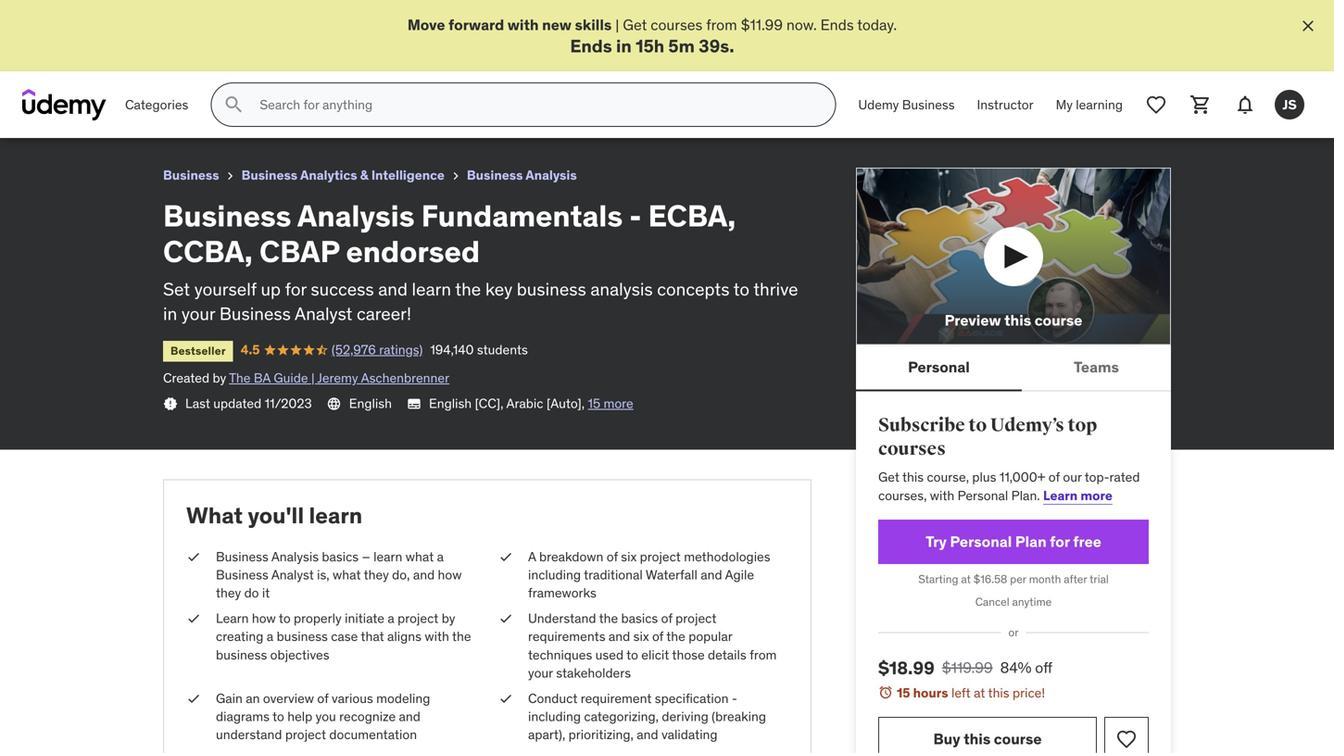 Task type: locate. For each thing, give the bounding box(es) containing it.
what right is,
[[333, 567, 361, 583]]

1 horizontal spatial basics
[[621, 610, 658, 627]]

analysis inside 'business analysis basics – learn what a business analyst is, what they do, and how they do it'
[[271, 548, 319, 565]]

0 horizontal spatial from
[[706, 15, 737, 34]]

how inside the learn how to properly initiate a project by creating a business case that aligns with the business objectives
[[252, 610, 276, 627]]

1 horizontal spatial get
[[879, 469, 900, 486]]

1 horizontal spatial at
[[974, 685, 985, 701]]

and up used
[[609, 629, 630, 645]]

1 vertical spatial your
[[528, 665, 553, 682]]

1 vertical spatial learn
[[309, 502, 363, 530]]

analysis for business analysis
[[526, 167, 577, 184]]

course,
[[927, 469, 969, 486]]

0 vertical spatial a
[[437, 548, 444, 565]]

a up the aligns at bottom
[[388, 610, 395, 627]]

to inside business analysis fundamentals - ecba, ccba, cbap endorsed set yourself up for success and learn the key business analysis concepts to thrive in your business analyst career!
[[734, 278, 750, 300]]

objectives
[[270, 647, 329, 663]]

1 vertical spatial including
[[528, 709, 581, 725]]

methodologies
[[684, 548, 771, 565]]

0 horizontal spatial cbap
[[259, 233, 340, 270]]

2 including from the top
[[528, 709, 581, 725]]

is,
[[317, 567, 330, 583]]

0 horizontal spatial what
[[333, 567, 361, 583]]

1 horizontal spatial they
[[364, 567, 389, 583]]

for left 'free'
[[1050, 532, 1070, 551]]

updated
[[213, 395, 262, 412]]

personal up $16.58
[[950, 532, 1012, 551]]

business for business analysis fundamentals - ecba, ccba, cbap endorsed
[[15, 8, 79, 27]]

1 vertical spatial course
[[994, 730, 1042, 749]]

for right up
[[285, 278, 307, 300]]

- inside conduct requirement specification - including categorizing, deriving (breaking apart), prioritizing, and validating
[[732, 690, 737, 707]]

1 vertical spatial cbap
[[259, 233, 340, 270]]

15 more button
[[588, 395, 634, 413]]

the inside the learn how to properly initiate a project by creating a business case that aligns with the business objectives
[[452, 629, 471, 645]]

1 english from the left
[[349, 395, 392, 412]]

project inside understand the basics of project requirements and six of the popular techniques used to elicit those details from your stakeholders
[[676, 610, 717, 627]]

and right 'do,'
[[413, 567, 435, 583]]

- for business analysis fundamentals - ecba, ccba, cbap endorsed set yourself up for success and learn the key business analysis concepts to thrive in your business analyst career!
[[629, 197, 642, 234]]

0 vertical spatial learn
[[1044, 487, 1078, 504]]

2 vertical spatial personal
[[950, 532, 1012, 551]]

course down "price!" in the bottom right of the page
[[994, 730, 1042, 749]]

those
[[672, 647, 705, 663]]

1 horizontal spatial english
[[429, 395, 472, 412]]

this right buy
[[964, 730, 991, 749]]

xsmall image left 'conduct'
[[499, 690, 513, 708]]

0 horizontal spatial courses
[[651, 15, 703, 34]]

closed captions image
[[407, 396, 422, 411]]

project inside gain an overview of various modeling diagrams to help you recognize and understand project documentation
[[285, 727, 326, 743]]

apart),
[[528, 727, 566, 743]]

wishlist image
[[1145, 94, 1168, 116], [1116, 728, 1138, 751]]

cbap
[[353, 8, 393, 27], [259, 233, 340, 270]]

learn up 194,140
[[412, 278, 451, 300]]

course
[[1035, 311, 1083, 330], [994, 730, 1042, 749]]

xsmall image left "a"
[[499, 548, 513, 566]]

try personal plan for free link
[[879, 520, 1149, 564]]

0 vertical spatial basics
[[322, 548, 359, 565]]

1 horizontal spatial your
[[528, 665, 553, 682]]

1 horizontal spatial learn
[[1044, 487, 1078, 504]]

js link
[[1268, 83, 1312, 127]]

with down course,
[[930, 487, 955, 504]]

2 vertical spatial -
[[732, 690, 737, 707]]

and inside understand the basics of project requirements and six of the popular techniques used to elicit those details from your stakeholders
[[609, 629, 630, 645]]

ecba,
[[257, 8, 301, 27], [648, 197, 736, 234]]

by left the "the"
[[213, 370, 226, 386]]

get up courses,
[[879, 469, 900, 486]]

1 horizontal spatial cbap
[[353, 8, 393, 27]]

english right course language 'image'
[[349, 395, 392, 412]]

to inside the learn how to properly initiate a project by creating a business case that aligns with the business objectives
[[279, 610, 291, 627]]

in
[[616, 35, 632, 57], [163, 302, 177, 325]]

from inside understand the basics of project requirements and six of the popular techniques used to elicit those details from your stakeholders
[[750, 647, 777, 663]]

to left properly
[[279, 610, 291, 627]]

0 vertical spatial course
[[1035, 311, 1083, 330]]

at
[[961, 572, 971, 587], [974, 685, 985, 701]]

0 vertical spatial courses
[[651, 15, 703, 34]]

from right details
[[750, 647, 777, 663]]

our
[[1063, 469, 1082, 486]]

2 horizontal spatial a
[[437, 548, 444, 565]]

learn
[[412, 278, 451, 300], [309, 502, 363, 530], [374, 548, 403, 565]]

aligns
[[387, 629, 422, 645]]

cbap left move
[[353, 8, 393, 27]]

prioritizing,
[[569, 727, 634, 743]]

learn down our
[[1044, 487, 1078, 504]]

project
[[640, 548, 681, 565], [398, 610, 439, 627], [676, 610, 717, 627], [285, 727, 326, 743]]

xsmall image
[[223, 169, 238, 184], [448, 169, 463, 184], [186, 610, 201, 628], [499, 610, 513, 628]]

close image
[[1299, 17, 1318, 35]]

business down creating
[[216, 647, 267, 663]]

with left "new"
[[508, 15, 539, 34]]

&
[[360, 167, 369, 184]]

categorizing,
[[584, 709, 659, 725]]

1 vertical spatial courses
[[879, 438, 946, 461]]

of inside get this course, plus 11,000+ of our top-rated courses, with personal plan.
[[1049, 469, 1060, 486]]

business
[[517, 278, 586, 300], [277, 629, 328, 645], [216, 647, 267, 663]]

1 vertical spatial learn
[[216, 610, 249, 627]]

cbap up up
[[259, 233, 340, 270]]

yourself
[[194, 278, 257, 300]]

in down set
[[163, 302, 177, 325]]

basics up is,
[[322, 548, 359, 565]]

including down 'conduct'
[[528, 709, 581, 725]]

1 horizontal spatial by
[[442, 610, 455, 627]]

1 vertical spatial personal
[[958, 487, 1009, 504]]

(52,976 ratings)
[[332, 341, 423, 358]]

1 vertical spatial six
[[634, 629, 649, 645]]

traditional
[[584, 567, 643, 583]]

–
[[362, 548, 370, 565]]

course for buy this course
[[994, 730, 1042, 749]]

0 vertical spatial including
[[528, 567, 581, 583]]

what
[[406, 548, 434, 565], [333, 567, 361, 583]]

preview
[[945, 311, 1001, 330]]

84%
[[1000, 658, 1032, 677]]

last
[[185, 395, 210, 412]]

Search for anything text field
[[256, 89, 813, 121]]

0 vertical spatial business
[[517, 278, 586, 300]]

| inside move forward with new skills | get courses from $11.99 now. ends today. ends in 15h 5m 39s .
[[616, 15, 619, 34]]

0 vertical spatial what
[[406, 548, 434, 565]]

0 vertical spatial get
[[623, 15, 647, 34]]

1 horizontal spatial in
[[616, 35, 632, 57]]

basics for is,
[[322, 548, 359, 565]]

1 vertical spatial at
[[974, 685, 985, 701]]

learn for learn more
[[1044, 487, 1078, 504]]

this inside button
[[964, 730, 991, 749]]

including up frameworks
[[528, 567, 581, 583]]

1 vertical spatial from
[[750, 647, 777, 663]]

more right ,
[[604, 395, 634, 412]]

tab list
[[856, 345, 1171, 391]]

1 vertical spatial business
[[277, 629, 328, 645]]

fundamentals inside business analysis fundamentals - ecba, ccba, cbap endorsed set yourself up for success and learn the key business analysis concepts to thrive in your business analyst career!
[[421, 197, 623, 234]]

0 vertical spatial analyst
[[295, 302, 352, 325]]

basics for the
[[621, 610, 658, 627]]

project up 'waterfall'
[[640, 548, 681, 565]]

endorsed for business analysis fundamentals - ecba, ccba, cbap endorsed set yourself up for success and learn the key business analysis concepts to thrive in your business analyst career!
[[346, 233, 480, 270]]

1 horizontal spatial a
[[388, 610, 395, 627]]

business up objectives
[[277, 629, 328, 645]]

1 horizontal spatial |
[[616, 15, 619, 34]]

0 horizontal spatial 15
[[588, 395, 601, 412]]

six up elicit
[[634, 629, 649, 645]]

course inside 'button'
[[1035, 311, 1083, 330]]

1 vertical spatial in
[[163, 302, 177, 325]]

- inside business analysis fundamentals - ecba, ccba, cbap endorsed set yourself up for success and learn the key business analysis concepts to thrive in your business analyst career!
[[629, 197, 642, 234]]

udemy image
[[22, 89, 107, 121]]

analyst down 'success'
[[295, 302, 352, 325]]

alarm image
[[879, 685, 893, 700]]

0 horizontal spatial for
[[285, 278, 307, 300]]

0 vertical spatial your
[[181, 302, 215, 325]]

endorsed
[[396, 8, 463, 27], [346, 233, 480, 270]]

1 horizontal spatial learn
[[374, 548, 403, 565]]

project inside the learn how to properly initiate a project by creating a business case that aligns with the business objectives
[[398, 610, 439, 627]]

1 vertical spatial how
[[252, 610, 276, 627]]

from up .
[[706, 15, 737, 34]]

2 vertical spatial a
[[267, 629, 274, 645]]

business for business analysis fundamentals - ecba, ccba, cbap endorsed set yourself up for success and learn the key business analysis concepts to thrive in your business analyst career!
[[163, 197, 291, 234]]

194,140
[[430, 341, 474, 358]]

udemy
[[858, 96, 899, 113]]

submit search image
[[223, 94, 245, 116]]

how
[[438, 567, 462, 583], [252, 610, 276, 627]]

you'll
[[248, 502, 304, 530]]

personal down preview
[[908, 358, 970, 377]]

learn up creating
[[216, 610, 249, 627]]

xsmall image left last
[[163, 397, 178, 411]]

buy this course button
[[879, 717, 1097, 753]]

or
[[1009, 626, 1019, 640]]

business for business analysis basics – learn what a business analyst is, what they do, and how they do it
[[216, 548, 269, 565]]

ecba, inside business analysis fundamentals - ecba, ccba, cbap endorsed set yourself up for success and learn the key business analysis concepts to thrive in your business analyst career!
[[648, 197, 736, 234]]

0 vertical spatial -
[[248, 8, 254, 27]]

a right –
[[437, 548, 444, 565]]

to down overview
[[273, 709, 284, 725]]

-
[[248, 8, 254, 27], [629, 197, 642, 234], [732, 690, 737, 707]]

learn right –
[[374, 548, 403, 565]]

english right closed captions icon
[[429, 395, 472, 412]]

courses
[[651, 15, 703, 34], [879, 438, 946, 461]]

in left 15h 5m 39s
[[616, 35, 632, 57]]

analyst inside 'business analysis basics – learn what a business analyst is, what they do, and how they do it'
[[271, 567, 314, 583]]

they down –
[[364, 567, 389, 583]]

your down set
[[181, 302, 215, 325]]

ccba, inside business analysis fundamentals - ecba, ccba, cbap endorsed set yourself up for success and learn the key business analysis concepts to thrive in your business analyst career!
[[163, 233, 253, 270]]

0 vertical spatial how
[[438, 567, 462, 583]]

1 including from the top
[[528, 567, 581, 583]]

breakdown
[[539, 548, 604, 565]]

requirement
[[581, 690, 652, 707]]

per
[[1010, 572, 1027, 587]]

ends right now.
[[821, 15, 854, 34]]

understand
[[216, 727, 282, 743]]

xsmall image for last
[[163, 397, 178, 411]]

endorsed inside business analysis fundamentals - ecba, ccba, cbap endorsed set yourself up for success and learn the key business analysis concepts to thrive in your business analyst career!
[[346, 233, 480, 270]]

1 vertical spatial with
[[930, 487, 955, 504]]

15 right ,
[[588, 395, 601, 412]]

project down help
[[285, 727, 326, 743]]

1 horizontal spatial what
[[406, 548, 434, 565]]

deriving
[[662, 709, 709, 725]]

the up those
[[667, 629, 686, 645]]

1 vertical spatial ccba,
[[163, 233, 253, 270]]

0 vertical spatial |
[[616, 15, 619, 34]]

how right 'do,'
[[438, 567, 462, 583]]

cbap for business analysis fundamentals - ecba, ccba, cbap endorsed set yourself up for success and learn the key business analysis concepts to thrive in your business analyst career!
[[259, 233, 340, 270]]

0 vertical spatial endorsed
[[396, 8, 463, 27]]

get inside move forward with new skills | get courses from $11.99 now. ends today. ends in 15h 5m 39s .
[[623, 15, 647, 34]]

0 vertical spatial ccba,
[[305, 8, 350, 27]]

course inside button
[[994, 730, 1042, 749]]

understand the basics of project requirements and six of the popular techniques used to elicit those details from your stakeholders
[[528, 610, 777, 682]]

1 horizontal spatial how
[[438, 567, 462, 583]]

1 vertical spatial what
[[333, 567, 361, 583]]

0 horizontal spatial |
[[311, 370, 315, 386]]

left
[[952, 685, 971, 701]]

courses down subscribe
[[879, 438, 946, 461]]

course up teams
[[1035, 311, 1083, 330]]

0 vertical spatial by
[[213, 370, 226, 386]]

the ba guide | jeremy aschenbrenner link
[[229, 370, 450, 386]]

15 right the alarm image
[[897, 685, 911, 701]]

1 vertical spatial analyst
[[271, 567, 314, 583]]

this
[[1005, 311, 1032, 330], [903, 469, 924, 486], [988, 685, 1010, 701], [964, 730, 991, 749]]

15
[[588, 395, 601, 412], [897, 685, 911, 701]]

0 vertical spatial personal
[[908, 358, 970, 377]]

notifications image
[[1234, 94, 1257, 116]]

1 horizontal spatial ccba,
[[305, 8, 350, 27]]

basics inside understand the basics of project requirements and six of the popular techniques used to elicit those details from your stakeholders
[[621, 610, 658, 627]]

0 horizontal spatial your
[[181, 302, 215, 325]]

2 vertical spatial business
[[216, 647, 267, 663]]

for inside "link"
[[1050, 532, 1070, 551]]

of inside a breakdown of six project methodologies including traditional waterfall and agile frameworks
[[607, 548, 618, 565]]

and inside a breakdown of six project methodologies including traditional waterfall and agile frameworks
[[701, 567, 722, 583]]

to left udemy's
[[969, 414, 987, 437]]

by
[[213, 370, 226, 386], [442, 610, 455, 627]]

and down methodologies
[[701, 567, 722, 583]]

1 vertical spatial get
[[879, 469, 900, 486]]

of inside gain an overview of various modeling diagrams to help you recognize and understand project documentation
[[317, 690, 329, 707]]

they
[[364, 567, 389, 583], [216, 585, 241, 601]]

ccba, for business analysis fundamentals - ecba, ccba, cbap endorsed
[[305, 8, 350, 27]]

0 horizontal spatial with
[[425, 629, 449, 645]]

xsmall image left gain
[[186, 690, 201, 708]]

and inside conduct requirement specification - including categorizing, deriving (breaking apart), prioritizing, and validating
[[637, 727, 659, 743]]

courses inside move forward with new skills | get courses from $11.99 now. ends today. ends in 15h 5m 39s .
[[651, 15, 703, 34]]

at left $16.58
[[961, 572, 971, 587]]

they left do
[[216, 585, 241, 601]]

basics up elicit
[[621, 610, 658, 627]]

and down 'modeling'
[[399, 709, 421, 725]]

basics inside 'business analysis basics – learn what a business analyst is, what they do, and how they do it'
[[322, 548, 359, 565]]

your down techniques
[[528, 665, 553, 682]]

xsmall image for conduct
[[499, 690, 513, 708]]

2 horizontal spatial learn
[[412, 278, 451, 300]]

analyst left is,
[[271, 567, 314, 583]]

aschenbrenner
[[361, 370, 450, 386]]

how down 'it'
[[252, 610, 276, 627]]

xsmall image
[[163, 397, 178, 411], [186, 548, 201, 566], [499, 548, 513, 566], [186, 690, 201, 708], [499, 690, 513, 708]]

1 vertical spatial ecba,
[[648, 197, 736, 234]]

this up courses,
[[903, 469, 924, 486]]

with
[[508, 15, 539, 34], [930, 487, 955, 504], [425, 629, 449, 645]]

my
[[1056, 96, 1073, 113]]

try
[[926, 532, 947, 551]]

0 horizontal spatial ecba,
[[257, 8, 301, 27]]

learn up –
[[309, 502, 363, 530]]

0 horizontal spatial get
[[623, 15, 647, 34]]

1 vertical spatial |
[[311, 370, 315, 386]]

| right guide
[[311, 370, 315, 386]]

with inside get this course, plus 11,000+ of our top-rated courses, with personal plan.
[[930, 487, 955, 504]]

ends
[[821, 15, 854, 34], [570, 35, 612, 57]]

1 vertical spatial -
[[629, 197, 642, 234]]

1 horizontal spatial courses
[[879, 438, 946, 461]]

fundamentals for business analysis fundamentals - ecba, ccba, cbap endorsed
[[144, 8, 245, 27]]

1 vertical spatial for
[[1050, 532, 1070, 551]]

1 vertical spatial by
[[442, 610, 455, 627]]

0 vertical spatial learn
[[412, 278, 451, 300]]

this right preview
[[1005, 311, 1032, 330]]

cbap inside business analysis fundamentals - ecba, ccba, cbap endorsed set yourself up for success and learn the key business analysis concepts to thrive in your business analyst career!
[[259, 233, 340, 270]]

a right creating
[[267, 629, 274, 645]]

and down the categorizing,
[[637, 727, 659, 743]]

this inside 'button'
[[1005, 311, 1032, 330]]

ends down skills
[[570, 35, 612, 57]]

with right the aligns at bottom
[[425, 629, 449, 645]]

1 horizontal spatial for
[[1050, 532, 1070, 551]]

it
[[262, 585, 270, 601]]

to left thrive at top
[[734, 278, 750, 300]]

business
[[15, 8, 79, 27], [902, 96, 955, 113], [163, 167, 219, 184], [241, 167, 298, 184], [467, 167, 523, 184], [163, 197, 291, 234], [220, 302, 291, 325], [216, 548, 269, 565], [216, 567, 269, 583]]

what up 'do,'
[[406, 548, 434, 565]]

details
[[708, 647, 747, 663]]

194,140 students
[[430, 341, 528, 358]]

to inside understand the basics of project requirements and six of the popular techniques used to elicit those details from your stakeholders
[[627, 647, 638, 663]]

0 vertical spatial ecba,
[[257, 8, 301, 27]]

teams button
[[1022, 345, 1171, 390]]

| for created by the ba guide | jeremy aschenbrenner
[[311, 370, 315, 386]]

ccba, for business analysis fundamentals - ecba, ccba, cbap endorsed set yourself up for success and learn the key business analysis concepts to thrive in your business analyst career!
[[163, 233, 253, 270]]

business analysis basics – learn what a business analyst is, what they do, and how they do it
[[216, 548, 462, 601]]

from inside move forward with new skills | get courses from $11.99 now. ends today. ends in 15h 5m 39s .
[[706, 15, 737, 34]]

in inside business analysis fundamentals - ecba, ccba, cbap endorsed set yourself up for success and learn the key business analysis concepts to thrive in your business analyst career!
[[163, 302, 177, 325]]

| right skills
[[616, 15, 619, 34]]

learn for learn how to properly initiate a project by creating a business case that aligns with the business objectives
[[216, 610, 249, 627]]

1 vertical spatial they
[[216, 585, 241, 601]]

1 horizontal spatial fundamentals
[[421, 197, 623, 234]]

| for move forward with new skills | get courses from $11.99 now. ends today. ends in 15h 5m 39s .
[[616, 15, 619, 34]]

0 horizontal spatial wishlist image
[[1116, 728, 1138, 751]]

2 horizontal spatial with
[[930, 487, 955, 504]]

this inside get this course, plus 11,000+ of our top-rated courses, with personal plan.
[[903, 469, 924, 486]]

course language image
[[327, 397, 342, 411]]

plan
[[1016, 532, 1047, 551]]

[auto]
[[547, 395, 582, 412]]

more down top-
[[1081, 487, 1113, 504]]

0 horizontal spatial -
[[248, 8, 254, 27]]

try personal plan for free
[[926, 532, 1102, 551]]

0 horizontal spatial learn
[[216, 610, 249, 627]]

and inside business analysis fundamentals - ecba, ccba, cbap endorsed set yourself up for success and learn the key business analysis concepts to thrive in your business analyst career!
[[378, 278, 408, 300]]

(breaking
[[712, 709, 766, 725]]

a
[[437, 548, 444, 565], [388, 610, 395, 627], [267, 629, 274, 645]]

2 english from the left
[[429, 395, 472, 412]]

get right skills
[[623, 15, 647, 34]]

xsmall image down what
[[186, 548, 201, 566]]

0 vertical spatial wishlist image
[[1145, 94, 1168, 116]]

the left key
[[455, 278, 481, 300]]

analysis inside business analysis fundamentals - ecba, ccba, cbap endorsed set yourself up for success and learn the key business analysis concepts to thrive in your business analyst career!
[[297, 197, 415, 234]]

personal down plus
[[958, 487, 1009, 504]]

to
[[734, 278, 750, 300], [969, 414, 987, 437], [279, 610, 291, 627], [627, 647, 638, 663], [273, 709, 284, 725]]

case
[[331, 629, 358, 645]]

learn inside the learn how to properly initiate a project by creating a business case that aligns with the business objectives
[[216, 610, 249, 627]]

project up popular
[[676, 610, 717, 627]]

0 horizontal spatial ends
[[570, 35, 612, 57]]

0 horizontal spatial learn
[[309, 502, 363, 530]]

2 horizontal spatial business
[[517, 278, 586, 300]]

six up traditional
[[621, 548, 637, 565]]

courses up 15h 5m 39s
[[651, 15, 703, 34]]

0 horizontal spatial business
[[216, 647, 267, 663]]

project up the aligns at bottom
[[398, 610, 439, 627]]

personal inside button
[[908, 358, 970, 377]]

by right initiate
[[442, 610, 455, 627]]

modeling
[[376, 690, 430, 707]]

what you'll learn
[[186, 502, 363, 530]]

up
[[261, 278, 281, 300]]

business right key
[[517, 278, 586, 300]]

at right left
[[974, 685, 985, 701]]

and up career!
[[378, 278, 408, 300]]

1 horizontal spatial -
[[629, 197, 642, 234]]

for
[[285, 278, 307, 300], [1050, 532, 1070, 551]]

udemy's
[[991, 414, 1065, 437]]

the inside business analysis fundamentals - ecba, ccba, cbap endorsed set yourself up for success and learn the key business analysis concepts to thrive in your business analyst career!
[[455, 278, 481, 300]]

0 horizontal spatial in
[[163, 302, 177, 325]]

waterfall
[[646, 567, 698, 583]]

the right the aligns at bottom
[[452, 629, 471, 645]]

1 horizontal spatial ecba,
[[648, 197, 736, 234]]

$18.99
[[879, 657, 935, 679]]

to right used
[[627, 647, 638, 663]]

- for business analysis fundamentals - ecba, ccba, cbap endorsed
[[248, 8, 254, 27]]

ecba, for business analysis fundamentals - ecba, ccba, cbap endorsed
[[257, 8, 301, 27]]

0 vertical spatial cbap
[[353, 8, 393, 27]]

1 vertical spatial more
[[1081, 487, 1113, 504]]

2 horizontal spatial -
[[732, 690, 737, 707]]

0 horizontal spatial ccba,
[[163, 233, 253, 270]]



Task type: describe. For each thing, give the bounding box(es) containing it.
business for business analytics & intelligence
[[241, 167, 298, 184]]

in inside move forward with new skills | get courses from $11.99 now. ends today. ends in 15h 5m 39s .
[[616, 35, 632, 57]]

frameworks
[[528, 585, 597, 601]]

instructor
[[977, 96, 1034, 113]]

personal inside get this course, plus 11,000+ of our top-rated courses, with personal plan.
[[958, 487, 1009, 504]]

and inside 'business analysis basics – learn what a business analyst is, what they do, and how they do it'
[[413, 567, 435, 583]]

english for english [cc], arabic [auto] , 15 more
[[429, 395, 472, 412]]

by inside the learn how to properly initiate a project by creating a business case that aligns with the business objectives
[[442, 610, 455, 627]]

including inside a breakdown of six project methodologies including traditional waterfall and agile frameworks
[[528, 567, 581, 583]]

properly
[[294, 610, 342, 627]]

conduct requirement specification - including categorizing, deriving (breaking apart), prioritizing, and validating
[[528, 690, 766, 743]]

and inside gain an overview of various modeling diagrams to help you recognize and understand project documentation
[[399, 709, 421, 725]]

endorsed for business analysis fundamentals - ecba, ccba, cbap endorsed
[[396, 8, 463, 27]]

my learning
[[1056, 96, 1123, 113]]

$119.99
[[942, 658, 993, 677]]

get inside get this course, plus 11,000+ of our top-rated courses, with personal plan.
[[879, 469, 900, 486]]

1 horizontal spatial 15
[[897, 685, 911, 701]]

the
[[229, 370, 251, 386]]

today.
[[857, 15, 897, 34]]

move
[[408, 15, 445, 34]]

0 vertical spatial they
[[364, 567, 389, 583]]

1 horizontal spatial business
[[277, 629, 328, 645]]

your inside business analysis fundamentals - ecba, ccba, cbap endorsed set yourself up for success and learn the key business analysis concepts to thrive in your business analyst career!
[[181, 302, 215, 325]]

business for business
[[163, 167, 219, 184]]

11/2023
[[265, 395, 312, 412]]

the up used
[[599, 610, 618, 627]]

new
[[542, 15, 572, 34]]

concepts
[[657, 278, 730, 300]]

preview this course button
[[856, 168, 1171, 345]]

starting
[[919, 572, 959, 587]]

.
[[730, 35, 735, 57]]

,
[[582, 395, 585, 412]]

personal inside "link"
[[950, 532, 1012, 551]]

tab list containing personal
[[856, 345, 1171, 391]]

ratings)
[[379, 341, 423, 358]]

various
[[332, 690, 373, 707]]

that
[[361, 629, 384, 645]]

[cc], arabic
[[475, 395, 543, 412]]

rated
[[1110, 469, 1140, 486]]

a inside 'business analysis basics – learn what a business analyst is, what they do, and how they do it'
[[437, 548, 444, 565]]

1 vertical spatial a
[[388, 610, 395, 627]]

validating
[[662, 727, 718, 743]]

created by the ba guide | jeremy aschenbrenner
[[163, 370, 450, 386]]

success
[[311, 278, 374, 300]]

categories button
[[114, 83, 200, 127]]

analysis for business analysis fundamentals - ecba, ccba, cbap endorsed set yourself up for success and learn the key business analysis concepts to thrive in your business analyst career!
[[297, 197, 415, 234]]

udemy business
[[858, 96, 955, 113]]

help
[[287, 709, 313, 725]]

six inside a breakdown of six project methodologies including traditional waterfall and agile frameworks
[[621, 548, 637, 565]]

an
[[246, 690, 260, 707]]

six inside understand the basics of project requirements and six of the popular techniques used to elicit those details from your stakeholders
[[634, 629, 649, 645]]

fundamentals for business analysis fundamentals - ecba, ccba, cbap endorsed set yourself up for success and learn the key business analysis concepts to thrive in your business analyst career!
[[421, 197, 623, 234]]

diagrams
[[216, 709, 270, 725]]

ecba, for business analysis fundamentals - ecba, ccba, cbap endorsed set yourself up for success and learn the key business analysis concepts to thrive in your business analyst career!
[[648, 197, 736, 234]]

bestseller
[[171, 344, 226, 358]]

0 vertical spatial more
[[604, 395, 634, 412]]

personal button
[[856, 345, 1022, 390]]

business analytics & intelligence link
[[241, 164, 445, 187]]

documentation
[[329, 727, 417, 743]]

this for preview
[[1005, 311, 1032, 330]]

including inside conduct requirement specification - including categorizing, deriving (breaking apart), prioritizing, and validating
[[528, 709, 581, 725]]

business inside business analysis fundamentals - ecba, ccba, cbap endorsed set yourself up for success and learn the key business analysis concepts to thrive in your business analyst career!
[[517, 278, 586, 300]]

(52,976
[[332, 341, 376, 358]]

- for conduct requirement specification - including categorizing, deriving (breaking apart), prioritizing, and validating
[[732, 690, 737, 707]]

0 horizontal spatial by
[[213, 370, 226, 386]]

you
[[316, 709, 336, 725]]

with inside move forward with new skills | get courses from $11.99 now. ends today. ends in 15h 5m 39s .
[[508, 15, 539, 34]]

ba
[[254, 370, 271, 386]]

recognize
[[339, 709, 396, 725]]

after
[[1064, 572, 1087, 587]]

to inside subscribe to udemy's top courses
[[969, 414, 987, 437]]

set
[[163, 278, 190, 300]]

$18.99 $119.99 84% off
[[879, 657, 1053, 679]]

hours
[[913, 685, 949, 701]]

agile
[[725, 567, 754, 583]]

what
[[186, 502, 243, 530]]

this for get
[[903, 469, 924, 486]]

0 vertical spatial 15
[[588, 395, 601, 412]]

key
[[485, 278, 513, 300]]

shopping cart with 0 items image
[[1190, 94, 1212, 116]]

with inside the learn how to properly initiate a project by creating a business case that aligns with the business objectives
[[425, 629, 449, 645]]

business for business analysis
[[467, 167, 523, 184]]

your inside understand the basics of project requirements and six of the popular techniques used to elicit those details from your stakeholders
[[528, 665, 553, 682]]

conduct
[[528, 690, 578, 707]]

analysis
[[591, 278, 653, 300]]

subscribe to udemy's top courses
[[879, 414, 1097, 461]]

plan.
[[1012, 487, 1040, 504]]

learn more
[[1044, 487, 1113, 504]]

project inside a breakdown of six project methodologies including traditional waterfall and agile frameworks
[[640, 548, 681, 565]]

english for english
[[349, 395, 392, 412]]

4.5
[[241, 341, 260, 358]]

analysis for business analysis fundamentals - ecba, ccba, cbap endorsed
[[82, 8, 141, 27]]

my learning link
[[1045, 83, 1134, 127]]

11,000+
[[1000, 469, 1046, 486]]

thrive
[[754, 278, 798, 300]]

trial
[[1090, 572, 1109, 587]]

at inside starting at $16.58 per month after trial cancel anytime
[[961, 572, 971, 587]]

career!
[[357, 302, 411, 325]]

analyst inside business analysis fundamentals - ecba, ccba, cbap endorsed set yourself up for success and learn the key business analysis concepts to thrive in your business analyst career!
[[295, 302, 352, 325]]

15h 5m 39s
[[636, 35, 730, 57]]

understand
[[528, 610, 596, 627]]

specification
[[655, 690, 729, 707]]

off
[[1035, 658, 1053, 677]]

to inside gain an overview of various modeling diagrams to help you recognize and understand project documentation
[[273, 709, 284, 725]]

0 horizontal spatial a
[[267, 629, 274, 645]]

how inside 'business analysis basics – learn what a business analyst is, what they do, and how they do it'
[[438, 567, 462, 583]]

stakeholders
[[556, 665, 631, 682]]

analysis for business analysis basics – learn what a business analyst is, what they do, and how they do it
[[271, 548, 319, 565]]

this left "price!" in the bottom right of the page
[[988, 685, 1010, 701]]

jeremy
[[317, 370, 358, 386]]

xsmall image for business
[[186, 548, 201, 566]]

js
[[1283, 96, 1297, 113]]

cbap for business analysis fundamentals - ecba, ccba, cbap endorsed
[[353, 8, 393, 27]]

starting at $16.58 per month after trial cancel anytime
[[919, 572, 1109, 610]]

xsmall image for gain
[[186, 690, 201, 708]]

guide
[[274, 370, 308, 386]]

xsmall image for a
[[499, 548, 513, 566]]

courses inside subscribe to udemy's top courses
[[879, 438, 946, 461]]

preview this course
[[945, 311, 1083, 330]]

created
[[163, 370, 210, 386]]

$11.99
[[741, 15, 783, 34]]

elicit
[[642, 647, 669, 663]]

this for buy
[[964, 730, 991, 749]]

top
[[1068, 414, 1097, 437]]

used
[[596, 647, 624, 663]]

get this course, plus 11,000+ of our top-rated courses, with personal plan.
[[879, 469, 1140, 504]]

analytics
[[300, 167, 357, 184]]

course for preview this course
[[1035, 311, 1083, 330]]

top-
[[1085, 469, 1110, 486]]

learn inside 'business analysis basics – learn what a business analyst is, what they do, and how they do it'
[[374, 548, 403, 565]]

business analysis fundamentals - ecba, ccba, cbap endorsed set yourself up for success and learn the key business analysis concepts to thrive in your business analyst career!
[[163, 197, 798, 325]]

cancel
[[976, 595, 1010, 610]]

for inside business analysis fundamentals - ecba, ccba, cbap endorsed set yourself up for success and learn the key business analysis concepts to thrive in your business analyst career!
[[285, 278, 307, 300]]

learn inside business analysis fundamentals - ecba, ccba, cbap endorsed set yourself up for success and learn the key business analysis concepts to thrive in your business analyst career!
[[412, 278, 451, 300]]

skills
[[575, 15, 612, 34]]

free
[[1073, 532, 1102, 551]]

1 horizontal spatial ends
[[821, 15, 854, 34]]

buy this course
[[934, 730, 1042, 749]]

creating
[[216, 629, 264, 645]]

popular
[[689, 629, 733, 645]]

business analysis link
[[467, 164, 577, 187]]

1 horizontal spatial wishlist image
[[1145, 94, 1168, 116]]

a
[[528, 548, 536, 565]]



Task type: vqa. For each thing, say whether or not it's contained in the screenshot.
questions to the top
no



